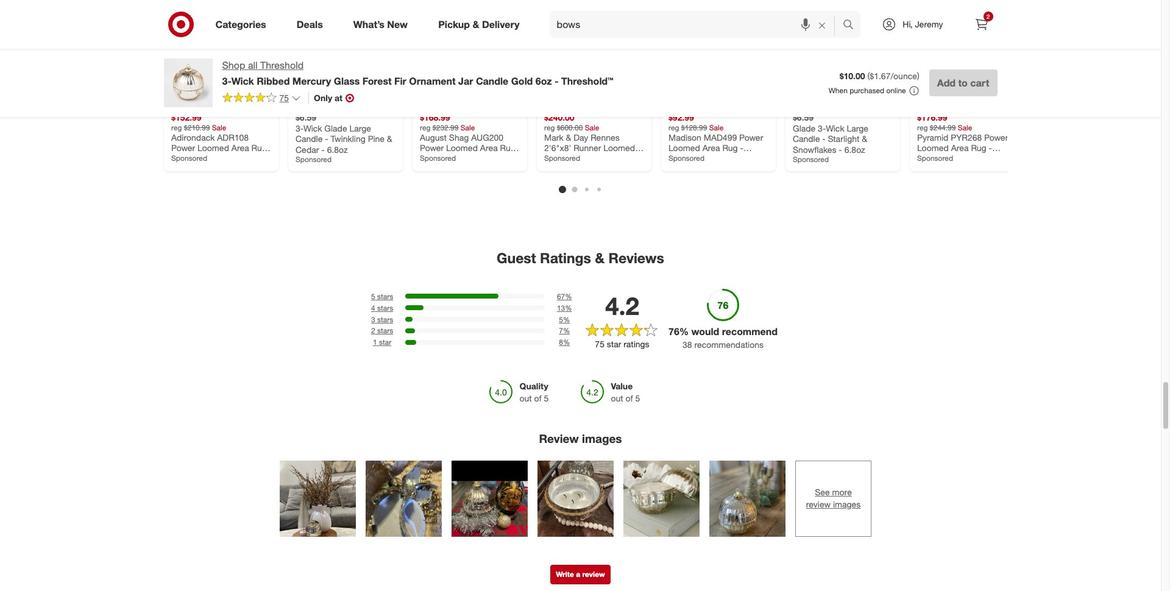 Task type: locate. For each thing, give the bounding box(es) containing it.
candle up snowflakes
[[793, 134, 820, 144]]

75 down "ribbed"
[[280, 93, 289, 103]]

madison
[[669, 132, 702, 143]]

1 vertical spatial 75
[[595, 339, 605, 350]]

1 vertical spatial review
[[583, 570, 605, 579]]

categories
[[216, 18, 266, 30]]

75 right 8 %
[[595, 339, 605, 350]]

sponsored inside $6.59 glade 3-wick large candle - starlight & snowflakes - 6.8oz sponsored
[[793, 155, 829, 164]]

images right review
[[582, 432, 622, 446]]

2 horizontal spatial candle
[[793, 134, 820, 144]]

pyramid pyr268 power loomed area rug - ivory/grey - 9'x12' - safavieh image
[[917, 5, 1018, 105]]

wick up starlight
[[826, 123, 845, 133]]

out inside value out of 5
[[611, 393, 624, 404]]

indoor
[[544, 154, 569, 164]]

guest review image 4 of 12, zoom in image
[[538, 461, 614, 537]]

sale inside $176.99 reg $244.99 sale pyramid pyr268 power loomed area rug - ivory/grey - 9'x12' - safavieh
[[958, 123, 973, 132]]

1 horizontal spatial of
[[626, 393, 633, 404]]

out down the value at the bottom right
[[611, 393, 624, 404]]

6.8oz down twinkling
[[327, 144, 348, 155]]

loomed down madison
[[669, 143, 700, 153]]

power inside $176.99 reg $244.99 sale pyramid pyr268 power loomed area rug - ivory/grey - 9'x12' - safavieh
[[985, 132, 1009, 143]]

& inside $6.59 glade 3-wick large candle - starlight & snowflakes - 6.8oz sponsored
[[862, 134, 868, 144]]

shop
[[222, 59, 245, 71]]

hi,
[[903, 19, 913, 29]]

white
[[426, 154, 447, 164]]

& right pine
[[387, 134, 392, 144]]

area up 8'x10'
[[231, 143, 249, 153]]

1 horizontal spatial out
[[611, 393, 624, 404]]

rennes
[[591, 132, 620, 143]]

% for 13
[[565, 304, 572, 313]]

)
[[918, 71, 920, 81]]

power
[[739, 132, 763, 143], [985, 132, 1009, 143], [171, 143, 195, 153], [420, 143, 444, 153]]

rug
[[251, 143, 267, 153], [500, 143, 515, 153], [723, 143, 738, 153], [971, 143, 987, 153]]

$6.59 for glade
[[793, 112, 814, 123]]

sponsored down snowflakes
[[793, 155, 829, 164]]

review down 'see'
[[807, 499, 831, 510]]

1 vertical spatial 2
[[371, 326, 375, 336]]

reg inside $92.99 reg $128.99 sale madison mad499 power loomed area rug - green/blue - 5'3"x7'6" - safavieh
[[669, 123, 679, 132]]

aug200
[[471, 132, 504, 143]]

3- inside $6.59 glade 3-wick large candle - starlight & snowflakes - 6.8oz sponsored
[[818, 123, 826, 133]]

forest
[[363, 75, 392, 87]]

stars up 4 stars
[[377, 292, 393, 301]]

& right pickup
[[473, 18, 480, 30]]

2 out from the left
[[611, 393, 624, 404]]

safavieh for ivory/grey
[[917, 164, 950, 175]]

reg down $168.99
[[420, 123, 431, 132]]

1 reg from the left
[[171, 123, 182, 132]]

4 rug from the left
[[971, 143, 987, 153]]

area inside $92.99 reg $128.99 sale madison mad499 power loomed area rug - green/blue - 5'3"x7'6" - safavieh
[[703, 143, 720, 153]]

large inside $6.59 glade 3-wick large candle - starlight & snowflakes - 6.8oz sponsored
[[847, 123, 869, 133]]

sponsored down cedar
[[295, 155, 332, 164]]

power inside $92.99 reg $128.99 sale madison mad499 power loomed area rug - green/blue - 5'3"x7'6" - safavieh
[[739, 132, 763, 143]]

% up 5 %
[[565, 304, 572, 313]]

8'
[[456, 154, 463, 164]]

stars up "2 stars" at the left bottom
[[377, 315, 393, 324]]

quality
[[520, 381, 549, 391]]

0 vertical spatial review
[[807, 499, 831, 510]]

5 down quality at the bottom
[[544, 393, 549, 404]]

% down 7 %
[[563, 338, 570, 347]]

safavieh inside $176.99 reg $244.99 sale pyramid pyr268 power loomed area rug - ivory/grey - 9'x12' - safavieh
[[917, 164, 950, 175]]

rug inside $176.99 reg $244.99 sale pyramid pyr268 power loomed area rug - ivory/grey - 9'x12' - safavieh
[[971, 143, 987, 153]]

area for ivory/grey
[[951, 143, 969, 153]]

stars for 5 stars
[[377, 292, 393, 301]]

candle inside shop all threshold 3-wick ribbed mercury glass forest fir ornament jar candle gold 6oz - threshold™
[[476, 75, 509, 87]]

large for starlight
[[847, 123, 869, 133]]

$232.99
[[433, 123, 459, 132]]

2 down 3
[[371, 326, 375, 336]]

guest
[[497, 250, 536, 267]]

2 link
[[969, 11, 996, 38]]

area down runner
[[571, 154, 589, 164]]

0 horizontal spatial $6.59
[[295, 112, 316, 123]]

review inside see more review images
[[807, 499, 831, 510]]

75 star ratings
[[595, 339, 650, 350]]

$6.59 inside $6.59 glade 3-wick large candle - starlight & snowflakes - 6.8oz sponsored
[[793, 112, 814, 123]]

sale right $210.99
[[212, 123, 226, 132]]

wick up cedar
[[303, 123, 322, 133]]

2 horizontal spatial 3-
[[818, 123, 826, 133]]

deals link
[[286, 11, 338, 38]]

star
[[379, 338, 392, 347], [607, 339, 622, 350]]

large inside $6.59 3-wick glade large candle - twinkling pine & cedar - 6.8oz sponsored
[[349, 123, 371, 133]]

2 6.8oz from the left
[[845, 144, 865, 155]]

power for madison mad499 power loomed area rug - green/blue - 5'3"x7'6" - safavieh
[[739, 132, 763, 143]]

stars down 5 stars
[[377, 304, 393, 313]]

safavieh down ivory/beige
[[171, 164, 204, 175]]

ratings
[[540, 250, 591, 267]]

1 horizontal spatial review
[[807, 499, 831, 510]]

$176.99
[[917, 112, 948, 123]]

sale right $128.99
[[709, 123, 724, 132]]

see more review images button
[[796, 461, 872, 537]]

power inside $152.99 reg $210.99 sale adirondack adr108 power loomed area rug - ivory/beige - 8'x10' - safavieh
[[171, 143, 195, 153]]

loomed inside $240.00 reg $600.00 sale mark & day rennes 2'6"x8' runner loomed indoor area rugs burnt orange
[[604, 143, 635, 153]]

sponsored down the august
[[420, 154, 456, 163]]

& right starlight
[[862, 134, 868, 144]]

reg down $176.99
[[917, 123, 928, 132]]

1 vertical spatial images
[[834, 499, 861, 510]]

sponsored down the 2'6"x8'
[[544, 154, 580, 163]]

1 horizontal spatial 3-
[[295, 123, 303, 133]]

sale for mad499
[[709, 123, 724, 132]]

3- up cedar
[[295, 123, 303, 133]]

4 loomed from the left
[[669, 143, 700, 153]]

% for 5
[[563, 315, 570, 324]]

loomed for madison
[[669, 143, 700, 153]]

sale up runner
[[585, 123, 599, 132]]

reg down $152.99
[[171, 123, 182, 132]]

reg inside $240.00 reg $600.00 sale mark & day rennes 2'6"x8' runner loomed indoor area rugs burnt orange
[[544, 123, 555, 132]]

0 vertical spatial 2
[[987, 13, 991, 20]]

area down mad499
[[703, 143, 720, 153]]

rug for madison mad499 power loomed area rug - green/blue - 5'3"x7'6" - safavieh
[[723, 143, 738, 153]]

shag
[[449, 132, 469, 143]]

wick
[[232, 75, 254, 87], [303, 123, 322, 133], [826, 123, 845, 133]]

2 for 2
[[987, 13, 991, 20]]

6.8oz inside $6.59 glade 3-wick large candle - starlight & snowflakes - 6.8oz sponsored
[[845, 144, 865, 155]]

sale inside $92.99 reg $128.99 sale madison mad499 power loomed area rug - green/blue - 5'3"x7'6" - safavieh
[[709, 123, 724, 132]]

75 inside 75 link
[[280, 93, 289, 103]]

3 safavieh from the left
[[669, 164, 701, 175]]

2 of from the left
[[626, 393, 633, 404]]

mad499
[[704, 132, 737, 143]]

sponsored down 'adirondack'
[[171, 154, 207, 163]]

2 horizontal spatial wick
[[826, 123, 845, 133]]

$6.59 inside $6.59 3-wick glade large candle - twinkling pine & cedar - 6.8oz sponsored
[[295, 112, 316, 123]]

out down quality at the bottom
[[520, 393, 532, 404]]

area for green/blue
[[703, 143, 720, 153]]

38
[[683, 340, 692, 350]]

when purchased online
[[829, 86, 907, 95]]

power up 5'3"x7'6"
[[739, 132, 763, 143]]

of down the value at the bottom right
[[626, 393, 633, 404]]

reg inside $176.99 reg $244.99 sale pyramid pyr268 power loomed area rug - ivory/grey - 9'x12' - safavieh
[[917, 123, 928, 132]]

safavieh inside $152.99 reg $210.99 sale adirondack adr108 power loomed area rug - ivory/beige - 8'x10' - safavieh
[[171, 164, 204, 175]]

1 out from the left
[[520, 393, 532, 404]]

threshold™
[[562, 75, 614, 87]]

review inside button
[[583, 570, 605, 579]]

%
[[565, 292, 572, 301], [565, 304, 572, 313], [563, 315, 570, 324], [680, 326, 689, 338], [563, 326, 570, 336], [563, 338, 570, 347]]

% inside 76 % would recommend 38 recommendations
[[680, 326, 689, 338]]

power up 9'x12'
[[985, 132, 1009, 143]]

power down the august
[[420, 143, 444, 153]]

x
[[465, 154, 470, 164]]

value
[[611, 381, 633, 391]]

review right a
[[583, 570, 605, 579]]

75
[[280, 93, 289, 103], [595, 339, 605, 350]]

rug inside $152.99 reg $210.99 sale adirondack adr108 power loomed area rug - ivory/beige - 8'x10' - safavieh
[[251, 143, 267, 153]]

add to cart button
[[930, 70, 998, 96]]

of down quality at the bottom
[[535, 393, 542, 404]]

large up twinkling
[[349, 123, 371, 133]]

rug up 8'x10'
[[251, 143, 267, 153]]

adirondack adr108 power loomed area rug - ivory/beige - 8'x10' - safavieh image
[[171, 5, 271, 105]]

0 vertical spatial images
[[582, 432, 622, 446]]

area inside $152.99 reg $210.99 sale adirondack adr108 power loomed area rug - ivory/beige - 8'x10' - safavieh
[[231, 143, 249, 153]]

sale inside $152.99 reg $210.99 sale adirondack adr108 power loomed area rug - ivory/beige - 8'x10' - safavieh
[[212, 123, 226, 132]]

% for 76
[[680, 326, 689, 338]]

write a review button
[[551, 565, 611, 585]]

0 vertical spatial 75
[[280, 93, 289, 103]]

rug up 9'x12'
[[971, 143, 987, 153]]

$6.59
[[295, 112, 316, 123], [793, 112, 814, 123]]

2 $6.59 from the left
[[793, 112, 814, 123]]

of inside value out of 5
[[626, 393, 633, 404]]

0 horizontal spatial star
[[379, 338, 392, 347]]

2 for 2 stars
[[371, 326, 375, 336]]

0 horizontal spatial 6.8oz
[[327, 144, 348, 155]]

$600.00
[[557, 123, 583, 132]]

sale inside "$168.99 reg $232.99 sale august shag aug200 power loomed area rug - white - 8' x 10' - safavieh"
[[461, 123, 475, 132]]

5 reg from the left
[[917, 123, 928, 132]]

fir
[[395, 75, 407, 87]]

august shag aug200 power loomed area rug - white - 8' x 10' - safavieh image
[[420, 5, 520, 105]]

2 glade from the left
[[793, 123, 816, 133]]

6.8oz down starlight
[[845, 144, 865, 155]]

review
[[807, 499, 831, 510], [583, 570, 605, 579]]

0 horizontal spatial large
[[349, 123, 371, 133]]

purchased
[[850, 86, 885, 95]]

sponsored down madison
[[669, 154, 705, 163]]

would
[[692, 326, 720, 338]]

star for 1
[[379, 338, 392, 347]]

5
[[371, 292, 375, 301], [559, 315, 563, 324], [544, 393, 549, 404], [636, 393, 641, 404]]

2 reg from the left
[[420, 123, 431, 132]]

large up starlight
[[847, 123, 869, 133]]

1 horizontal spatial candle
[[476, 75, 509, 87]]

0 horizontal spatial wick
[[232, 75, 254, 87]]

2 large from the left
[[847, 123, 869, 133]]

6.8oz inside $6.59 3-wick glade large candle - twinkling pine & cedar - 6.8oz sponsored
[[327, 144, 348, 155]]

safavieh down the white
[[420, 164, 453, 175]]

5 up "4"
[[371, 292, 375, 301]]

candle
[[476, 75, 509, 87], [295, 134, 322, 144], [793, 134, 820, 144]]

1 rug from the left
[[251, 143, 267, 153]]

loomed inside "$168.99 reg $232.99 sale august shag aug200 power loomed area rug - white - 8' x 10' - safavieh"
[[446, 143, 478, 153]]

3 loomed from the left
[[604, 143, 635, 153]]

review images
[[539, 432, 622, 446]]

1 horizontal spatial 6.8oz
[[845, 144, 865, 155]]

stars for 3 stars
[[377, 315, 393, 324]]

4.2
[[606, 292, 640, 321]]

- inside shop all threshold 3-wick ribbed mercury glass forest fir ornament jar candle gold 6oz - threshold™
[[555, 75, 559, 87]]

1 6.8oz from the left
[[327, 144, 348, 155]]

1 horizontal spatial wick
[[303, 123, 322, 133]]

2 sale from the left
[[461, 123, 475, 132]]

candle for glade 3-wick large candle - starlight & snowflakes - 6.8oz
[[793, 134, 820, 144]]

0 horizontal spatial 3-
[[222, 75, 232, 87]]

% for 8
[[563, 338, 570, 347]]

safavieh inside $92.99 reg $128.99 sale madison mad499 power loomed area rug - green/blue - 5'3"x7'6" - safavieh
[[669, 164, 701, 175]]

$240.00 reg $600.00 sale mark & day rennes 2'6"x8' runner loomed indoor area rugs burnt orange
[[544, 112, 635, 175]]

10'
[[473, 154, 484, 164]]

1 large from the left
[[349, 123, 371, 133]]

area inside $176.99 reg $244.99 sale pyramid pyr268 power loomed area rug - ivory/grey - 9'x12' - safavieh
[[951, 143, 969, 153]]

6oz
[[536, 75, 552, 87]]

2
[[987, 13, 991, 20], [371, 326, 375, 336]]

1 horizontal spatial 75
[[595, 339, 605, 350]]

1 horizontal spatial large
[[847, 123, 869, 133]]

$6.59 up snowflakes
[[793, 112, 814, 123]]

1 horizontal spatial 2
[[987, 13, 991, 20]]

3- up snowflakes
[[818, 123, 826, 133]]

loomed up the burnt
[[604, 143, 635, 153]]

3 reg from the left
[[544, 123, 555, 132]]

% up 7 %
[[563, 315, 570, 324]]

1 sale from the left
[[212, 123, 226, 132]]

star left ratings
[[607, 339, 622, 350]]

1 of from the left
[[535, 393, 542, 404]]

4 sale from the left
[[709, 123, 724, 132]]

snowflakes
[[793, 144, 837, 155]]

at
[[335, 93, 343, 103]]

candle up cedar
[[295, 134, 322, 144]]

candle right jar
[[476, 75, 509, 87]]

rug inside "$168.99 reg $232.99 sale august shag aug200 power loomed area rug - white - 8' x 10' - safavieh"
[[500, 143, 515, 153]]

loomed inside $152.99 reg $210.99 sale adirondack adr108 power loomed area rug - ivory/beige - 8'x10' - safavieh
[[197, 143, 229, 153]]

5 loomed from the left
[[917, 143, 949, 153]]

star right the 1
[[379, 338, 392, 347]]

3- down shop
[[222, 75, 232, 87]]

area
[[231, 143, 249, 153], [480, 143, 498, 153], [703, 143, 720, 153], [951, 143, 969, 153], [571, 154, 589, 164]]

review for see more review images
[[807, 499, 831, 510]]

safavieh down the green/blue
[[669, 164, 701, 175]]

1 stars from the top
[[377, 292, 393, 301]]

4 safavieh from the left
[[917, 164, 950, 175]]

% up 38 at bottom
[[680, 326, 689, 338]]

adirondack
[[171, 132, 215, 143]]

power down 'adirondack'
[[171, 143, 195, 153]]

area inside $240.00 reg $600.00 sale mark & day rennes 2'6"x8' runner loomed indoor area rugs burnt orange
[[571, 154, 589, 164]]

of inside quality out of 5
[[535, 393, 542, 404]]

orange
[[544, 164, 572, 175]]

rug down aug200
[[500, 143, 515, 153]]

$240.00
[[544, 112, 575, 123]]

reg down $92.99 on the top
[[669, 123, 679, 132]]

5 down ratings
[[636, 393, 641, 404]]

% up "13 %" at the left bottom of page
[[565, 292, 572, 301]]

pyr268
[[951, 132, 982, 143]]

large
[[349, 123, 371, 133], [847, 123, 869, 133]]

area inside "$168.99 reg $232.99 sale august shag aug200 power loomed area rug - white - 8' x 10' - safavieh"
[[480, 143, 498, 153]]

loomed up ivory/beige
[[197, 143, 229, 153]]

reg down $240.00
[[544, 123, 555, 132]]

4 reg from the left
[[669, 123, 679, 132]]

0 horizontal spatial review
[[583, 570, 605, 579]]

3 stars from the top
[[377, 315, 393, 324]]

out inside quality out of 5
[[520, 393, 532, 404]]

glade up snowflakes
[[793, 123, 816, 133]]

wick down shop
[[232, 75, 254, 87]]

1 $6.59 from the left
[[295, 112, 316, 123]]

reg inside $152.99 reg $210.99 sale adirondack adr108 power loomed area rug - ivory/beige - 8'x10' - safavieh
[[171, 123, 182, 132]]

% for 7
[[563, 326, 570, 336]]

% for 67
[[565, 292, 572, 301]]

safavieh down ivory/grey
[[917, 164, 950, 175]]

glade up twinkling
[[324, 123, 347, 133]]

2 loomed from the left
[[446, 143, 478, 153]]

sale
[[212, 123, 226, 132], [461, 123, 475, 132], [585, 123, 599, 132], [709, 123, 724, 132], [958, 123, 973, 132]]

loomed for pyramid
[[917, 143, 949, 153]]

stars down 3 stars
[[377, 326, 393, 336]]

runner
[[574, 143, 601, 153]]

$176.99 reg $244.99 sale pyramid pyr268 power loomed area rug - ivory/grey - 9'x12' - safavieh
[[917, 112, 1009, 175]]

1 safavieh from the left
[[171, 164, 204, 175]]

rug up 5'3"x7'6"
[[723, 143, 738, 153]]

out for quality out of 5
[[520, 393, 532, 404]]

pine
[[368, 134, 384, 144]]

0 horizontal spatial glade
[[324, 123, 347, 133]]

4 stars from the top
[[377, 326, 393, 336]]

0 horizontal spatial of
[[535, 393, 542, 404]]

$210.99
[[184, 123, 210, 132]]

$6.59 down only
[[295, 112, 316, 123]]

loomed inside $92.99 reg $128.99 sale madison mad499 power loomed area rug - green/blue - 5'3"x7'6" - safavieh
[[669, 143, 700, 153]]

3 rug from the left
[[723, 143, 738, 153]]

& inside pickup & delivery link
[[473, 18, 480, 30]]

$6.59 glade 3-wick large candle - starlight & snowflakes - 6.8oz sponsored
[[793, 112, 869, 164]]

sale right $244.99
[[958, 123, 973, 132]]

1 horizontal spatial $6.59
[[793, 112, 814, 123]]

2 right jeremy
[[987, 13, 991, 20]]

0 horizontal spatial out
[[520, 393, 532, 404]]

sponsored down pyramid
[[917, 154, 954, 163]]

sale right $232.99
[[461, 123, 475, 132]]

2 safavieh from the left
[[420, 164, 453, 175]]

loomed up 8' at the top
[[446, 143, 478, 153]]

2 stars
[[371, 326, 393, 336]]

sponsored for ivory/grey
[[917, 154, 954, 163]]

2 rug from the left
[[500, 143, 515, 153]]

candle inside $6.59 3-wick glade large candle - twinkling pine & cedar - 6.8oz sponsored
[[295, 134, 322, 144]]

loomed down pyramid
[[917, 143, 949, 153]]

1 horizontal spatial star
[[607, 339, 622, 350]]

67 %
[[557, 292, 572, 301]]

wick inside $6.59 glade 3-wick large candle - starlight & snowflakes - 6.8oz sponsored
[[826, 123, 845, 133]]

5 sale from the left
[[958, 123, 973, 132]]

area down aug200
[[480, 143, 498, 153]]

% up 8 %
[[563, 326, 570, 336]]

rug inside $92.99 reg $128.99 sale madison mad499 power loomed area rug - green/blue - 5'3"x7'6" - safavieh
[[723, 143, 738, 153]]

1 horizontal spatial images
[[834, 499, 861, 510]]

0 horizontal spatial 2
[[371, 326, 375, 336]]

images down more on the right bottom
[[834, 499, 861, 510]]

& left day
[[566, 132, 571, 143]]

1 loomed from the left
[[197, 143, 229, 153]]

2 stars from the top
[[377, 304, 393, 313]]

1 horizontal spatial glade
[[793, 123, 816, 133]]

-
[[555, 75, 559, 87], [325, 134, 328, 144], [822, 134, 826, 144], [740, 143, 744, 153], [989, 143, 992, 153], [321, 144, 325, 155], [839, 144, 842, 155], [171, 154, 174, 164], [223, 154, 226, 164], [254, 154, 257, 164], [420, 154, 423, 164], [450, 154, 453, 164], [487, 154, 490, 164], [715, 154, 718, 164], [758, 154, 761, 164], [959, 154, 963, 164], [991, 154, 994, 164]]

3 sale from the left
[[585, 123, 599, 132]]

burnt
[[613, 154, 634, 164]]

loomed inside $176.99 reg $244.99 sale pyramid pyr268 power loomed area rug - ivory/grey - 9'x12' - safavieh
[[917, 143, 949, 153]]

area down pyr268
[[951, 143, 969, 153]]

1 glade from the left
[[324, 123, 347, 133]]

0 horizontal spatial candle
[[295, 134, 322, 144]]

sale inside $240.00 reg $600.00 sale mark & day rennes 2'6"x8' runner loomed indoor area rugs burnt orange
[[585, 123, 599, 132]]

candle inside $6.59 glade 3-wick large candle - starlight & snowflakes - 6.8oz sponsored
[[793, 134, 820, 144]]

stars
[[377, 292, 393, 301], [377, 304, 393, 313], [377, 315, 393, 324], [377, 326, 393, 336]]

reg inside "$168.99 reg $232.99 sale august shag aug200 power loomed area rug - white - 8' x 10' - safavieh"
[[420, 123, 431, 132]]

0 horizontal spatial 75
[[280, 93, 289, 103]]

What can we help you find? suggestions appear below search field
[[550, 11, 847, 38]]

&
[[473, 18, 480, 30], [566, 132, 571, 143], [387, 134, 392, 144], [862, 134, 868, 144], [595, 250, 605, 267]]



Task type: describe. For each thing, give the bounding box(es) containing it.
sale for adr108
[[212, 123, 226, 132]]

image of 3-wick ribbed mercury glass forest fir ornament jar candle gold 6oz - threshold™ image
[[164, 59, 213, 107]]

$6.59 for 3-
[[295, 112, 316, 123]]

jeremy
[[916, 19, 944, 29]]

glade inside $6.59 glade 3-wick large candle - starlight & snowflakes - 6.8oz sponsored
[[793, 123, 816, 133]]

guest review image 2 of 12, zoom in image
[[366, 461, 442, 537]]

3- inside shop all threshold 3-wick ribbed mercury glass forest fir ornament jar candle gold 6oz - threshold™
[[222, 75, 232, 87]]

what's new
[[354, 18, 408, 30]]

large for twinkling
[[349, 123, 371, 133]]

$10.00 ( $1.67 /ounce )
[[840, 71, 920, 81]]

1
[[373, 338, 377, 347]]

$92.99 reg $128.99 sale madison mad499 power loomed area rug - green/blue - 5'3"x7'6" - safavieh
[[669, 112, 763, 175]]

review for write a review
[[583, 570, 605, 579]]

ivory/grey
[[917, 154, 957, 164]]

gold
[[511, 75, 533, 87]]

75 for 75 star ratings
[[595, 339, 605, 350]]

candle for 3-wick glade large candle - twinkling pine & cedar - 6.8oz
[[295, 134, 322, 144]]

7 %
[[559, 326, 570, 336]]

hi, jeremy
[[903, 19, 944, 29]]

only at
[[314, 93, 343, 103]]

jar
[[459, 75, 473, 87]]

guest review image 1 of 12, zoom in image
[[280, 461, 356, 537]]

13
[[557, 304, 565, 313]]

9'x12'
[[965, 154, 989, 164]]

power inside "$168.99 reg $232.99 sale august shag aug200 power loomed area rug - white - 8' x 10' - safavieh"
[[420, 143, 444, 153]]

4
[[371, 304, 375, 313]]

wick inside shop all threshold 3-wick ribbed mercury glass forest fir ornament jar candle gold 6oz - threshold™
[[232, 75, 254, 87]]

sponsored for indoor
[[544, 154, 580, 163]]

safavieh for green/blue
[[669, 164, 701, 175]]

76 % would recommend 38 recommendations
[[669, 326, 778, 350]]

search
[[838, 19, 867, 31]]

ivory/beige
[[177, 154, 220, 164]]

stars for 4 stars
[[377, 304, 393, 313]]

rug for adirondack adr108 power loomed area rug - ivory/beige - 8'x10' - safavieh
[[251, 143, 267, 153]]

more
[[833, 487, 852, 498]]

$10.00
[[840, 71, 866, 81]]

sponsored for -
[[420, 154, 456, 163]]

$168.99
[[420, 112, 450, 123]]

ratings
[[624, 339, 650, 350]]

cart
[[971, 77, 990, 89]]

of for quality
[[535, 393, 542, 404]]

$92.99
[[669, 112, 694, 123]]

5 stars
[[371, 292, 393, 301]]

5 inside quality out of 5
[[544, 393, 549, 404]]

safavieh for ivory/beige
[[171, 164, 204, 175]]

new
[[387, 18, 408, 30]]

madison mad499 power loomed area rug - green/blue - 5'3"x7'6" - safavieh image
[[669, 5, 769, 105]]

twinkling
[[331, 134, 365, 144]]

starlight
[[828, 134, 860, 144]]

threshold
[[260, 59, 304, 71]]

& inside $240.00 reg $600.00 sale mark & day rennes 2'6"x8' runner loomed indoor area rugs burnt orange
[[566, 132, 571, 143]]

3
[[371, 315, 375, 324]]

reg for august shag aug200 power loomed area rug - white - 8' x 10' - safavieh
[[420, 123, 431, 132]]

glass
[[334, 75, 360, 87]]

review
[[539, 432, 579, 446]]

loomed for adirondack
[[197, 143, 229, 153]]

green/blue
[[669, 154, 712, 164]]

when
[[829, 86, 848, 95]]

out for value out of 5
[[611, 393, 624, 404]]

& inside $6.59 3-wick glade large candle - twinkling pine & cedar - 6.8oz sponsored
[[387, 134, 392, 144]]

5'3"x7'6"
[[720, 154, 756, 164]]

see more review images
[[807, 487, 861, 510]]

guest review image 5 of 12, zoom in image
[[624, 461, 700, 537]]

7
[[559, 326, 563, 336]]

4 stars
[[371, 304, 393, 313]]

to
[[959, 77, 968, 89]]

75 link
[[222, 92, 301, 106]]

rugs
[[591, 154, 611, 164]]

pickup & delivery
[[439, 18, 520, 30]]

mercury
[[293, 75, 331, 87]]

power for pyramid pyr268 power loomed area rug - ivory/grey - 9'x12' - safavieh
[[985, 132, 1009, 143]]

reviews
[[609, 250, 665, 267]]

76
[[669, 326, 680, 338]]

ribbed
[[257, 75, 290, 87]]

delivery
[[482, 18, 520, 30]]

8 %
[[559, 338, 570, 347]]

3 stars
[[371, 315, 393, 324]]

$168.99 reg $232.99 sale august shag aug200 power loomed area rug - white - 8' x 10' - safavieh
[[420, 112, 515, 175]]

power for adirondack adr108 power loomed area rug - ivory/beige - 8'x10' - safavieh
[[171, 143, 195, 153]]

cedar
[[295, 144, 319, 155]]

images inside see more review images
[[834, 499, 861, 510]]

sponsored inside $6.59 3-wick glade large candle - twinkling pine & cedar - 6.8oz sponsored
[[295, 155, 332, 164]]

reg for adirondack adr108 power loomed area rug - ivory/beige - 8'x10' - safavieh
[[171, 123, 182, 132]]

67
[[557, 292, 565, 301]]

all
[[248, 59, 258, 71]]

(
[[868, 71, 870, 81]]

0 horizontal spatial images
[[582, 432, 622, 446]]

$152.99
[[171, 112, 201, 123]]

$1.67
[[870, 71, 891, 81]]

area for ivory/beige
[[231, 143, 249, 153]]

reg for pyramid pyr268 power loomed area rug - ivory/grey - 9'x12' - safavieh
[[917, 123, 928, 132]]

13 %
[[557, 304, 572, 313]]

stars for 2 stars
[[377, 326, 393, 336]]

guest ratings & reviews
[[497, 250, 665, 267]]

$6.59 3-wick glade large candle - twinkling pine & cedar - 6.8oz sponsored
[[295, 112, 392, 164]]

& right ratings
[[595, 250, 605, 267]]

wick inside $6.59 3-wick glade large candle - twinkling pine & cedar - 6.8oz sponsored
[[303, 123, 322, 133]]

glade inside $6.59 3-wick glade large candle - twinkling pine & cedar - 6.8oz sponsored
[[324, 123, 347, 133]]

5 inside value out of 5
[[636, 393, 641, 404]]

3-wick glade large candle - twinkling pine & cedar - 6.8oz image
[[295, 5, 395, 105]]

rug for pyramid pyr268 power loomed area rug - ivory/grey - 9'x12' - safavieh
[[971, 143, 987, 153]]

what's new link
[[343, 11, 423, 38]]

online
[[887, 86, 907, 95]]

75 for 75
[[280, 93, 289, 103]]

shop all threshold 3-wick ribbed mercury glass forest fir ornament jar candle gold 6oz - threshold™
[[222, 59, 614, 87]]

sale for &
[[585, 123, 599, 132]]

5 %
[[559, 315, 570, 324]]

safavieh inside "$168.99 reg $232.99 sale august shag aug200 power loomed area rug - white - 8' x 10' - safavieh"
[[420, 164, 453, 175]]

mark & day rennes 2'6"x8' runner loomed indoor area rugs burnt orange image
[[544, 5, 644, 105]]

reg for madison mad499 power loomed area rug - green/blue - 5'3"x7'6" - safavieh
[[669, 123, 679, 132]]

star for 75
[[607, 339, 622, 350]]

1 star
[[373, 338, 392, 347]]

5 up 7
[[559, 315, 563, 324]]

3- inside $6.59 3-wick glade large candle - twinkling pine & cedar - 6.8oz sponsored
[[295, 123, 303, 133]]

sponsored for ivory/beige
[[171, 154, 207, 163]]

day
[[574, 132, 588, 143]]

guest review image 6 of 12, zoom in image
[[710, 461, 786, 537]]

sponsored for green/blue
[[669, 154, 705, 163]]

sale for pyr268
[[958, 123, 973, 132]]

what's
[[354, 18, 385, 30]]

pickup & delivery link
[[428, 11, 535, 38]]

of for value
[[626, 393, 633, 404]]

sale for shag
[[461, 123, 475, 132]]

$152.99 reg $210.99 sale adirondack adr108 power loomed area rug - ivory/beige - 8'x10' - safavieh
[[171, 112, 267, 175]]

search button
[[838, 11, 867, 40]]

write a review
[[556, 570, 605, 579]]

glade 3-wick large candle - starlight & snowflakes - 6.8oz image
[[793, 5, 893, 105]]

guest review image 3 of 12, zoom in image
[[452, 461, 528, 537]]

value out of 5
[[611, 381, 641, 404]]

8
[[559, 338, 563, 347]]

reg for mark & day rennes 2'6"x8' runner loomed indoor area rugs burnt orange
[[544, 123, 555, 132]]



Task type: vqa. For each thing, say whether or not it's contained in the screenshot.
right $6.59
yes



